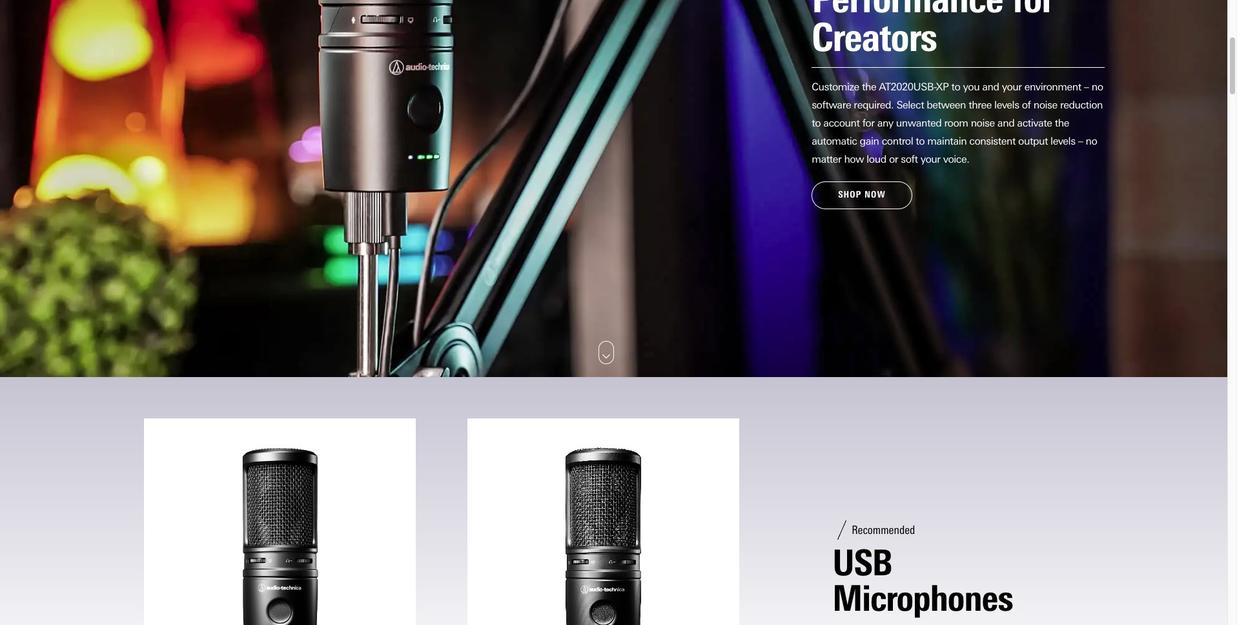 Task type: locate. For each thing, give the bounding box(es) containing it.
1 vertical spatial no
[[1086, 135, 1098, 148]]

0 vertical spatial to
[[952, 81, 961, 93]]

unwanted
[[897, 117, 942, 129]]

matter
[[812, 153, 842, 166]]

the up required.
[[862, 81, 877, 93]]

levels
[[995, 99, 1020, 111], [1051, 135, 1076, 148]]

1 vertical spatial levels
[[1051, 135, 1076, 148]]

to
[[952, 81, 961, 93], [812, 117, 821, 129], [916, 135, 925, 148]]

levels right the output on the top
[[1051, 135, 1076, 148]]

recommended
[[852, 524, 916, 538]]

select
[[897, 99, 925, 111]]

0 horizontal spatial noise
[[971, 117, 995, 129]]

and right the you
[[983, 81, 1000, 93]]

your
[[1003, 81, 1022, 93], [921, 153, 941, 166]]

your right soft
[[921, 153, 941, 166]]

1 horizontal spatial to
[[916, 135, 925, 148]]

0 horizontal spatial –
[[1079, 135, 1084, 148]]

–
[[1085, 81, 1090, 93], [1079, 135, 1084, 148]]

the
[[862, 81, 877, 93], [1055, 117, 1070, 129]]

and up consistent
[[998, 117, 1015, 129]]

– down the reduction
[[1079, 135, 1084, 148]]

1 horizontal spatial levels
[[1051, 135, 1076, 148]]

three
[[969, 99, 992, 111]]

noise down three
[[971, 117, 995, 129]]

1 vertical spatial to
[[812, 117, 821, 129]]

software
[[812, 99, 852, 111]]

0 vertical spatial the
[[862, 81, 877, 93]]

1 horizontal spatial the
[[1055, 117, 1070, 129]]

0 vertical spatial no
[[1092, 81, 1104, 93]]

any
[[878, 117, 894, 129]]

levels left of
[[995, 99, 1020, 111]]

no
[[1092, 81, 1104, 93], [1086, 135, 1098, 148]]

account
[[824, 117, 860, 129]]

at2020usb xp image
[[154, 429, 406, 625]]

0 horizontal spatial to
[[812, 117, 821, 129]]

0 vertical spatial your
[[1003, 81, 1022, 93]]

0 vertical spatial and
[[983, 81, 1000, 93]]

at2020usb x image
[[478, 429, 729, 625]]

consistent
[[970, 135, 1016, 148]]

1 vertical spatial –
[[1079, 135, 1084, 148]]

– up the reduction
[[1085, 81, 1090, 93]]

shop now button
[[812, 182, 913, 209]]

shop now link
[[812, 182, 913, 209]]

no up the reduction
[[1092, 81, 1104, 93]]

output
[[1019, 135, 1049, 148]]

or
[[890, 153, 899, 166]]

0 horizontal spatial levels
[[995, 99, 1020, 111]]

noise right of
[[1034, 99, 1058, 111]]

control
[[882, 135, 914, 148]]

your right the you
[[1003, 81, 1022, 93]]

1 horizontal spatial noise
[[1034, 99, 1058, 111]]

xp
[[937, 81, 949, 93]]

the down the reduction
[[1055, 117, 1070, 129]]

1 vertical spatial the
[[1055, 117, 1070, 129]]

to right the xp
[[952, 81, 961, 93]]

and
[[983, 81, 1000, 93], [998, 117, 1015, 129]]

to down software
[[812, 117, 821, 129]]

0 vertical spatial –
[[1085, 81, 1090, 93]]

to down unwanted
[[916, 135, 925, 148]]

0 horizontal spatial the
[[862, 81, 877, 93]]

2 vertical spatial to
[[916, 135, 925, 148]]

between
[[927, 99, 966, 111]]

no down the reduction
[[1086, 135, 1098, 148]]

noise
[[1034, 99, 1058, 111], [971, 117, 995, 129]]

now
[[865, 190, 886, 201]]

loud
[[867, 153, 887, 166]]

1 vertical spatial and
[[998, 117, 1015, 129]]

0 horizontal spatial your
[[921, 153, 941, 166]]

usb
[[833, 542, 893, 585]]



Task type: describe. For each thing, give the bounding box(es) containing it.
you
[[964, 81, 980, 93]]

room
[[945, 117, 969, 129]]

1 vertical spatial your
[[921, 153, 941, 166]]

customize the at2020usb-xp to you and your environment – no software required. select between three levels of noise reduction to account for any unwanted room noise and activate the automatic gain control to maintain consistent output levels – no matter how loud or soft your voice.
[[812, 81, 1104, 166]]

for
[[863, 117, 875, 129]]

usb microphones
[[833, 542, 1013, 620]]

1 horizontal spatial –
[[1085, 81, 1090, 93]]

shop
[[839, 190, 862, 201]]

voice.
[[944, 153, 970, 166]]

of
[[1022, 99, 1031, 111]]

microphones
[[833, 577, 1013, 620]]

environment
[[1025, 81, 1082, 93]]

maintain
[[928, 135, 967, 148]]

shop now
[[839, 190, 886, 201]]

required.
[[854, 99, 894, 111]]

how
[[845, 153, 865, 166]]

0 vertical spatial noise
[[1034, 99, 1058, 111]]

2 horizontal spatial to
[[952, 81, 961, 93]]

reduction
[[1061, 99, 1103, 111]]

activate
[[1018, 117, 1053, 129]]

automatic
[[812, 135, 858, 148]]

0 vertical spatial levels
[[995, 99, 1020, 111]]

gain
[[860, 135, 880, 148]]

soft
[[901, 153, 918, 166]]

at2020usb-
[[879, 81, 937, 93]]

1 horizontal spatial your
[[1003, 81, 1022, 93]]

1 vertical spatial noise
[[971, 117, 995, 129]]

customize
[[812, 81, 860, 93]]



Task type: vqa. For each thing, say whether or not it's contained in the screenshot.
soft
yes



